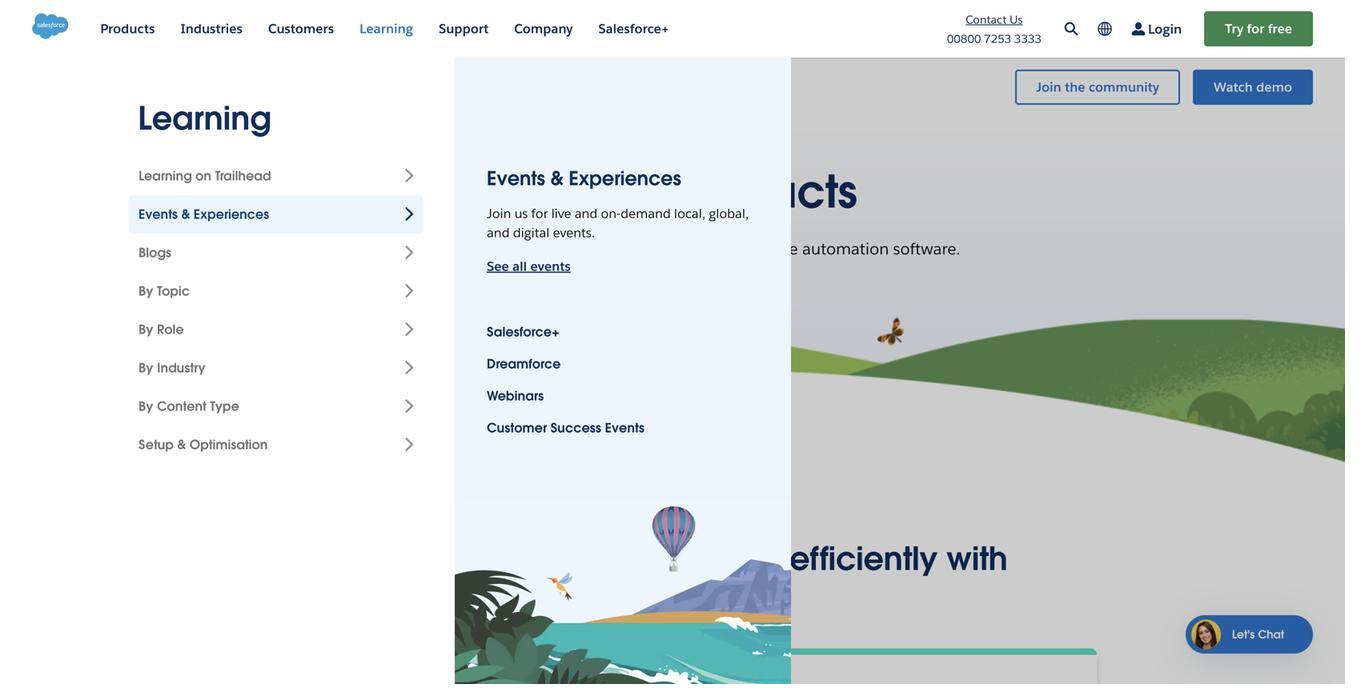 Task type: describe. For each thing, give the bounding box(es) containing it.
events.
[[553, 225, 595, 241]]

digital
[[513, 225, 550, 241]]

7253
[[984, 32, 1012, 46]]

see
[[487, 258, 509, 275]]

customer
[[487, 420, 547, 436]]

0 horizontal spatial with
[[548, 239, 580, 259]]

local,
[[674, 205, 706, 222]]

all
[[513, 258, 527, 275]]

efficient
[[427, 239, 487, 259]]

growth
[[492, 239, 544, 259]]

contact us 00800 7253 3333
[[947, 12, 1042, 46]]

see all events link
[[487, 258, 571, 275]]

automation
[[802, 239, 889, 259]]

salesforce+ link
[[487, 323, 560, 342]]

see all events
[[487, 258, 571, 275]]

faster,
[[399, 539, 491, 580]]

drive
[[385, 239, 423, 259]]

sell
[[338, 539, 390, 580]]

smarter,
[[499, 539, 623, 580]]

contact
[[966, 12, 1007, 27]]

and inside sell faster, smarter, and more efficiently with sales cloud.
[[632, 539, 693, 580]]

efficiently
[[790, 539, 938, 580]]

events inside customer success events link
[[605, 420, 645, 436]]

0 vertical spatial sales
[[553, 163, 664, 221]]

drive efficient growth with fully customisable sales force automation software.
[[385, 239, 961, 259]]

customer success events
[[487, 420, 645, 436]]

events & experiences
[[487, 166, 681, 191]]

site tools navigation
[[918, 10, 1313, 48]]

all
[[488, 163, 541, 221]]

cloud.
[[666, 577, 767, 618]]

let's
[[1232, 628, 1255, 642]]

sales
[[721, 239, 757, 259]]

0 vertical spatial and
[[575, 205, 598, 222]]

experiences
[[569, 166, 681, 191]]

contact us link
[[966, 12, 1023, 27]]

salesforce context menu utility navigation
[[1003, 68, 1313, 107]]

00800
[[947, 32, 981, 46]]

for
[[531, 205, 548, 222]]



Task type: vqa. For each thing, say whether or not it's contained in the screenshot.
The world's #1 AI for CRM.
no



Task type: locate. For each thing, give the bounding box(es) containing it.
join us for live and on-demand local, global, and digital events.
[[487, 205, 749, 241]]

and
[[575, 205, 598, 222], [487, 225, 510, 241], [632, 539, 693, 580]]

1 vertical spatial sales
[[578, 577, 658, 618]]

&
[[551, 166, 564, 191]]

1 horizontal spatial events
[[605, 420, 645, 436]]

customisable
[[619, 239, 717, 259]]

1 vertical spatial with
[[947, 539, 1008, 580]]

software.
[[893, 239, 961, 259]]

events
[[530, 258, 571, 275]]

customer success events link
[[487, 419, 645, 438]]

with
[[548, 239, 580, 259], [947, 539, 1008, 580]]

all sales products
[[488, 163, 857, 221]]

and up events.
[[575, 205, 598, 222]]

events
[[487, 166, 545, 191], [605, 420, 645, 436]]

with inside sell faster, smarter, and more efficiently with sales cloud.
[[947, 539, 1008, 580]]

0 horizontal spatial and
[[487, 225, 510, 241]]

1 horizontal spatial with
[[947, 539, 1008, 580]]

let's chat
[[1232, 628, 1284, 642]]

products
[[676, 163, 857, 221]]

us
[[515, 205, 528, 222]]

and down the join
[[487, 225, 510, 241]]

1 vertical spatial and
[[487, 225, 510, 241]]

dreamforce link
[[487, 355, 561, 374]]

global,
[[709, 205, 749, 222]]

0 horizontal spatial events
[[487, 166, 545, 191]]

live
[[551, 205, 571, 222]]

3333
[[1014, 32, 1042, 46]]

webinars
[[487, 388, 544, 404]]

us
[[1010, 12, 1023, 27]]

sell faster, smarter, and more efficiently with sales cloud.
[[338, 539, 1008, 618]]

fully
[[584, 239, 615, 259]]

chat
[[1258, 628, 1284, 642]]

more
[[701, 539, 781, 580]]

dreamforce
[[487, 356, 561, 372]]

0 vertical spatial with
[[548, 239, 580, 259]]

let's chat button
[[1186, 616, 1313, 654]]

join
[[487, 205, 511, 222]]

2 horizontal spatial and
[[632, 539, 693, 580]]

1 horizontal spatial and
[[575, 205, 598, 222]]

sales
[[553, 163, 664, 221], [578, 577, 658, 618]]

2 vertical spatial and
[[632, 539, 693, 580]]

demand
[[621, 205, 671, 222]]

events right the success
[[605, 420, 645, 436]]

salesforce+
[[487, 324, 560, 340]]

sales inside sell faster, smarter, and more efficiently with sales cloud.
[[578, 577, 658, 618]]

force
[[761, 239, 798, 259]]

events up the us
[[487, 166, 545, 191]]

success
[[551, 420, 601, 436]]

0 vertical spatial events
[[487, 166, 545, 191]]

and left more
[[632, 539, 693, 580]]

1 vertical spatial events
[[605, 420, 645, 436]]

webinars link
[[487, 387, 544, 406]]

on-
[[601, 205, 621, 222]]



